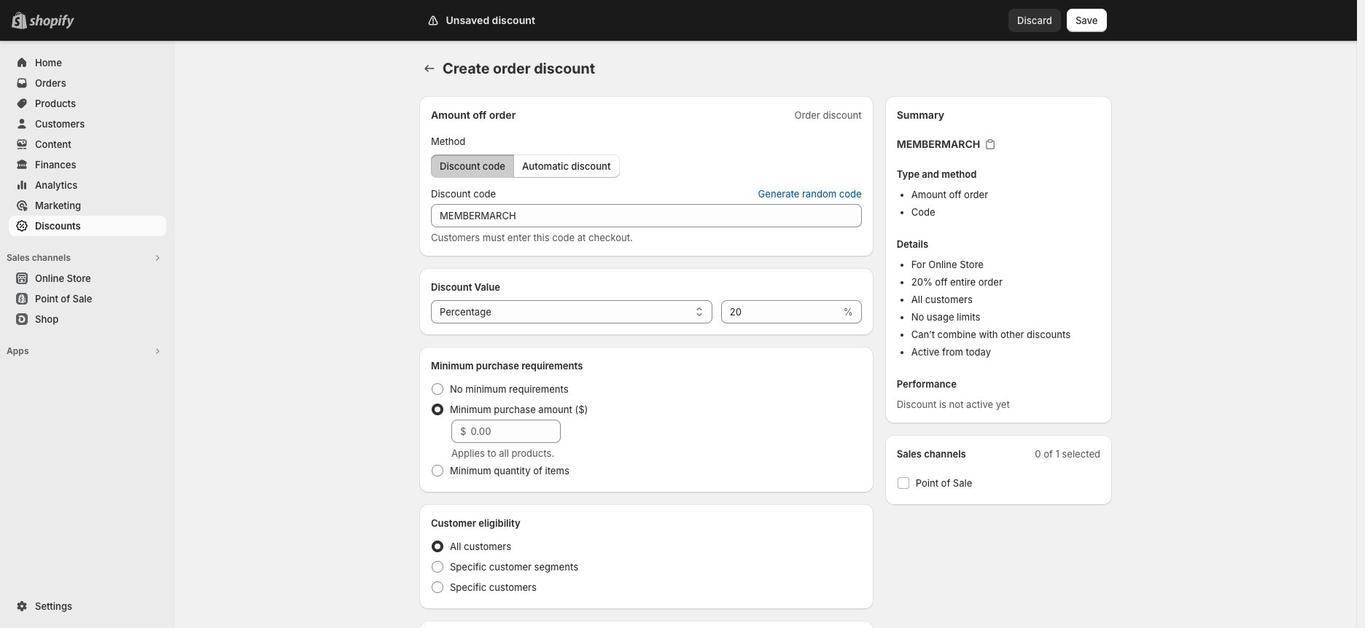 Task type: vqa. For each thing, say whether or not it's contained in the screenshot.
"Add" in the the "Add sharing details" button
no



Task type: locate. For each thing, give the bounding box(es) containing it.
shopify image
[[29, 15, 74, 29]]

0.00 text field
[[471, 420, 561, 444]]

None text field
[[431, 204, 862, 228], [721, 301, 841, 324], [431, 204, 862, 228], [721, 301, 841, 324]]



